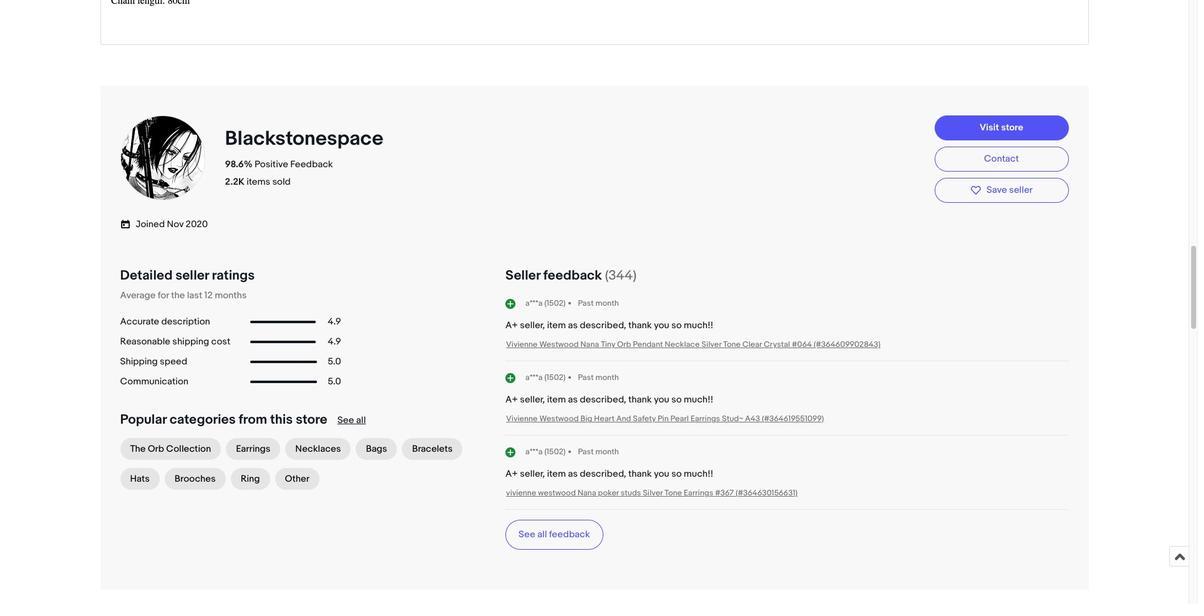 Task type: locate. For each thing, give the bounding box(es) containing it.
vivienne westwood nana tiny orb pendant necklace silver tone clear crystal #064 (#364609902843) link
[[506, 340, 881, 350]]

as
[[568, 320, 578, 332], [568, 394, 578, 406], [568, 468, 578, 480]]

past month for poker
[[578, 447, 619, 457]]

past up big on the bottom left of the page
[[578, 372, 594, 382]]

1 thank from the top
[[628, 320, 652, 332]]

thank up pendant
[[628, 320, 652, 332]]

0 vertical spatial store
[[1001, 122, 1024, 133]]

you up vivienne westwood nana poker studs silver tone earrings #367 (#364630156631) link
[[654, 468, 669, 480]]

thank up safety
[[628, 394, 652, 406]]

nana for westwood
[[581, 340, 599, 350]]

1 vertical spatial a+ seller, item as described, thank you so much!!
[[506, 394, 714, 406]]

communication
[[120, 376, 188, 388]]

0 vertical spatial westwood
[[540, 340, 579, 350]]

detailed
[[120, 268, 173, 284]]

you for tone
[[654, 468, 669, 480]]

other
[[285, 473, 310, 485]]

1 vertical spatial much!!
[[684, 394, 714, 406]]

2 past month from the top
[[578, 372, 619, 382]]

2 item from the top
[[547, 394, 566, 406]]

1 westwood from the top
[[540, 340, 579, 350]]

0 vertical spatial nana
[[581, 340, 599, 350]]

3 a***a from the top
[[526, 447, 543, 457]]

3 a+ from the top
[[506, 468, 518, 480]]

so up pearl
[[672, 394, 682, 406]]

1 vertical spatial feedback
[[549, 529, 590, 541]]

month down (344)
[[596, 298, 619, 308]]

seller up last
[[176, 268, 209, 284]]

2 a***a from the top
[[526, 373, 543, 382]]

a+ for vivienne westwood big heart and safety pin pearl earrings stud~ a43 (#364619551099)
[[506, 394, 518, 406]]

1 (1502) from the top
[[545, 298, 566, 308]]

2 vertical spatial month
[[596, 447, 619, 457]]

sold
[[272, 176, 291, 188]]

0 vertical spatial vivienne
[[506, 340, 538, 350]]

ring link
[[231, 468, 270, 490]]

2 vertical spatial past
[[578, 447, 594, 457]]

the
[[171, 290, 185, 302]]

0 vertical spatial a***a (1502)
[[526, 298, 566, 308]]

2 much!! from the top
[[684, 394, 714, 406]]

1 vertical spatial westwood
[[540, 414, 579, 424]]

1 as from the top
[[568, 320, 578, 332]]

98.6%
[[225, 159, 253, 171]]

0 vertical spatial past month
[[578, 298, 619, 308]]

feedback down westwood
[[549, 529, 590, 541]]

0 vertical spatial thank
[[628, 320, 652, 332]]

3 (1502) from the top
[[545, 447, 566, 457]]

described, up heart
[[580, 394, 626, 406]]

crystal
[[764, 340, 790, 350]]

0 horizontal spatial store
[[296, 412, 328, 428]]

item
[[547, 320, 566, 332], [547, 394, 566, 406], [547, 468, 566, 480]]

much!!
[[684, 320, 714, 332], [684, 394, 714, 406], [684, 468, 714, 480]]

earrings down from
[[236, 443, 270, 455]]

1 vertical spatial month
[[596, 372, 619, 382]]

0 vertical spatial as
[[568, 320, 578, 332]]

4.9 for reasonable shipping cost
[[328, 336, 341, 348]]

item for heart
[[547, 394, 566, 406]]

seller, for vivienne westwood nana tiny orb pendant necklace silver tone clear crystal #064 (#364609902843)
[[520, 320, 545, 332]]

2 vertical spatial past month
[[578, 447, 619, 457]]

1 past from the top
[[578, 298, 594, 308]]

much!! for silver
[[684, 320, 714, 332]]

all down westwood
[[538, 529, 547, 541]]

see all
[[337, 415, 366, 427]]

you up the pin
[[654, 394, 669, 406]]

2 vertical spatial described,
[[580, 468, 626, 480]]

item for poker
[[547, 468, 566, 480]]

0 vertical spatial so
[[672, 320, 682, 332]]

month for tiny
[[596, 298, 619, 308]]

a+ seller, item as described, thank you so much!! up heart
[[506, 394, 714, 406]]

2 vertical spatial as
[[568, 468, 578, 480]]

3 thank from the top
[[628, 468, 652, 480]]

1 a***a from the top
[[526, 298, 543, 308]]

0 vertical spatial orb
[[617, 340, 631, 350]]

westwood for nana
[[540, 340, 579, 350]]

1 vivienne from the top
[[506, 340, 538, 350]]

2 vertical spatial thank
[[628, 468, 652, 480]]

ring
[[241, 473, 260, 485]]

poker
[[598, 488, 619, 498]]

blackstonespace link
[[225, 127, 388, 151]]

seller feedback (344)
[[506, 268, 637, 284]]

0 horizontal spatial orb
[[148, 443, 164, 455]]

a***a (1502) for vivienne westwood nana tiny orb pendant necklace silver tone clear crystal #064 (#364609902843)
[[526, 298, 566, 308]]

vivienne westwood nana tiny orb pendant necklace silver tone clear crystal #064 (#364609902843)
[[506, 340, 881, 350]]

1 you from the top
[[654, 320, 669, 332]]

1 vertical spatial thank
[[628, 394, 652, 406]]

2 month from the top
[[596, 372, 619, 382]]

1 vertical spatial described,
[[580, 394, 626, 406]]

1 vertical spatial so
[[672, 394, 682, 406]]

store
[[1001, 122, 1024, 133], [296, 412, 328, 428]]

month for poker
[[596, 447, 619, 457]]

0 vertical spatial all
[[356, 415, 366, 427]]

0 vertical spatial seller
[[1009, 184, 1033, 196]]

1 vertical spatial item
[[547, 394, 566, 406]]

average for the last 12 months
[[120, 290, 247, 302]]

and
[[617, 414, 631, 424]]

5.0 for shipping speed
[[328, 356, 341, 368]]

3 a***a (1502) from the top
[[526, 447, 566, 457]]

past
[[578, 298, 594, 308], [578, 372, 594, 382], [578, 447, 594, 457]]

as for poker
[[568, 468, 578, 480]]

you for pin
[[654, 394, 669, 406]]

bags
[[366, 443, 387, 455]]

seller inside save seller button
[[1009, 184, 1033, 196]]

much!! up pearl
[[684, 394, 714, 406]]

1 horizontal spatial seller
[[1009, 184, 1033, 196]]

1 vertical spatial seller
[[176, 268, 209, 284]]

seller for detailed
[[176, 268, 209, 284]]

0 vertical spatial 4.9
[[328, 316, 341, 328]]

2 past from the top
[[578, 372, 594, 382]]

3 so from the top
[[672, 468, 682, 480]]

silver right studs
[[643, 488, 663, 498]]

seller
[[1009, 184, 1033, 196], [176, 268, 209, 284]]

1 horizontal spatial all
[[538, 529, 547, 541]]

seller
[[506, 268, 541, 284]]

2 described, from the top
[[580, 394, 626, 406]]

0 horizontal spatial seller
[[176, 268, 209, 284]]

0 horizontal spatial see
[[337, 415, 354, 427]]

earrings left #367
[[684, 488, 714, 498]]

necklace
[[665, 340, 700, 350]]

seller for save
[[1009, 184, 1033, 196]]

1 described, from the top
[[580, 320, 626, 332]]

feedback left (344)
[[543, 268, 602, 284]]

1 vertical spatial you
[[654, 394, 669, 406]]

1 vertical spatial 4.9
[[328, 336, 341, 348]]

3 month from the top
[[596, 447, 619, 457]]

a***a (1502)
[[526, 298, 566, 308], [526, 373, 566, 382], [526, 447, 566, 457]]

visit store link
[[935, 116, 1069, 141]]

1 seller, from the top
[[520, 320, 545, 332]]

2 (1502) from the top
[[545, 373, 566, 382]]

2 a+ from the top
[[506, 394, 518, 406]]

1 4.9 from the top
[[328, 316, 341, 328]]

nana left tiny
[[581, 340, 599, 350]]

1 vertical spatial a***a (1502)
[[526, 373, 566, 382]]

month down tiny
[[596, 372, 619, 382]]

see down vivienne
[[519, 529, 535, 541]]

2 vertical spatial a+ seller, item as described, thank you so much!!
[[506, 468, 714, 480]]

(#364630156631)
[[736, 488, 798, 498]]

past month down heart
[[578, 447, 619, 457]]

0 vertical spatial you
[[654, 320, 669, 332]]

2 4.9 from the top
[[328, 336, 341, 348]]

2 vertical spatial much!!
[[684, 468, 714, 480]]

seller right save
[[1009, 184, 1033, 196]]

2 vertical spatial item
[[547, 468, 566, 480]]

2 thank from the top
[[628, 394, 652, 406]]

#367
[[715, 488, 734, 498]]

1 vertical spatial past
[[578, 372, 594, 382]]

silver right necklace
[[702, 340, 722, 350]]

1 a+ from the top
[[506, 320, 518, 332]]

see for see all feedback
[[519, 529, 535, 541]]

studs
[[621, 488, 641, 498]]

3 a+ seller, item as described, thank you so much!! from the top
[[506, 468, 714, 480]]

2 5.0 from the top
[[328, 376, 341, 388]]

(1502) for poker
[[545, 447, 566, 457]]

0 vertical spatial past
[[578, 298, 594, 308]]

2 a***a (1502) from the top
[[526, 373, 566, 382]]

0 vertical spatial tone
[[723, 340, 741, 350]]

seller, for vivienne westwood nana poker studs silver tone earrings #367 (#364630156631)
[[520, 468, 545, 480]]

1 vertical spatial all
[[538, 529, 547, 541]]

3 seller, from the top
[[520, 468, 545, 480]]

2 vertical spatial earrings
[[684, 488, 714, 498]]

feedback inside see all feedback link
[[549, 529, 590, 541]]

store right visit
[[1001, 122, 1024, 133]]

earrings right pearl
[[691, 414, 720, 424]]

average
[[120, 290, 156, 302]]

other link
[[275, 468, 320, 490]]

a+ seller, item as described, thank you so much!! up tiny
[[506, 320, 714, 332]]

0 vertical spatial a+ seller, item as described, thank you so much!!
[[506, 320, 714, 332]]

bracelets link
[[402, 438, 463, 460]]

0 vertical spatial described,
[[580, 320, 626, 332]]

feedback
[[543, 268, 602, 284], [549, 529, 590, 541]]

a+
[[506, 320, 518, 332], [506, 394, 518, 406], [506, 468, 518, 480]]

2 vertical spatial seller,
[[520, 468, 545, 480]]

described, for tiny
[[580, 320, 626, 332]]

1 5.0 from the top
[[328, 356, 341, 368]]

2 so from the top
[[672, 394, 682, 406]]

past month down (344)
[[578, 298, 619, 308]]

shipping
[[120, 356, 158, 368]]

you up pendant
[[654, 320, 669, 332]]

nov
[[167, 219, 184, 231]]

past month for heart
[[578, 372, 619, 382]]

the
[[130, 443, 146, 455]]

past for heart
[[578, 372, 594, 382]]

2 vertical spatial a***a (1502)
[[526, 447, 566, 457]]

a+ for vivienne westwood nana poker studs silver tone earrings #367 (#364630156631)
[[506, 468, 518, 480]]

nana
[[581, 340, 599, 350], [578, 488, 596, 498]]

2 vertical spatial a+
[[506, 468, 518, 480]]

described, up poker
[[580, 468, 626, 480]]

2020
[[186, 219, 208, 231]]

1 vertical spatial vivienne
[[506, 414, 538, 424]]

0 vertical spatial item
[[547, 320, 566, 332]]

1 vertical spatial 5.0
[[328, 376, 341, 388]]

1 month from the top
[[596, 298, 619, 308]]

a***a for vivienne westwood big heart and safety pin pearl earrings stud~ a43 (#364619551099)
[[526, 373, 543, 382]]

thank up studs
[[628, 468, 652, 480]]

tone left clear
[[723, 340, 741, 350]]

2 as from the top
[[568, 394, 578, 406]]

3 past from the top
[[578, 447, 594, 457]]

3 you from the top
[[654, 468, 669, 480]]

1 vertical spatial silver
[[643, 488, 663, 498]]

shipping
[[172, 336, 209, 348]]

3 item from the top
[[547, 468, 566, 480]]

0 vertical spatial (1502)
[[545, 298, 566, 308]]

see
[[337, 415, 354, 427], [519, 529, 535, 541]]

(344)
[[605, 268, 637, 284]]

described, up tiny
[[580, 320, 626, 332]]

past down 'seller feedback (344)'
[[578, 298, 594, 308]]

westwood left tiny
[[540, 340, 579, 350]]

1 vertical spatial (1502)
[[545, 373, 566, 382]]

1 vertical spatial orb
[[148, 443, 164, 455]]

a43
[[745, 414, 760, 424]]

3 past month from the top
[[578, 447, 619, 457]]

0 vertical spatial month
[[596, 298, 619, 308]]

items
[[247, 176, 270, 188]]

0 vertical spatial silver
[[702, 340, 722, 350]]

past month
[[578, 298, 619, 308], [578, 372, 619, 382], [578, 447, 619, 457]]

month
[[596, 298, 619, 308], [596, 372, 619, 382], [596, 447, 619, 457]]

past down big on the bottom left of the page
[[578, 447, 594, 457]]

pearl
[[671, 414, 689, 424]]

orb right 'the'
[[148, 443, 164, 455]]

store up necklaces link
[[296, 412, 328, 428]]

nana left poker
[[578, 488, 596, 498]]

save seller
[[987, 184, 1033, 196]]

1 vertical spatial a***a
[[526, 373, 543, 382]]

1 a+ seller, item as described, thank you so much!! from the top
[[506, 320, 714, 332]]

a***a
[[526, 298, 543, 308], [526, 373, 543, 382], [526, 447, 543, 457]]

1 vertical spatial a+
[[506, 394, 518, 406]]

a+ seller, item as described, thank you so much!!
[[506, 320, 714, 332], [506, 394, 714, 406], [506, 468, 714, 480]]

2 vivienne from the top
[[506, 414, 538, 424]]

2 westwood from the top
[[540, 414, 579, 424]]

2 vertical spatial so
[[672, 468, 682, 480]]

1 vertical spatial store
[[296, 412, 328, 428]]

clear
[[743, 340, 762, 350]]

3 described, from the top
[[580, 468, 626, 480]]

month down heart
[[596, 447, 619, 457]]

1 horizontal spatial orb
[[617, 340, 631, 350]]

past month down tiny
[[578, 372, 619, 382]]

see up necklaces link
[[337, 415, 354, 427]]

orb right tiny
[[617, 340, 631, 350]]

2 vertical spatial (1502)
[[545, 447, 566, 457]]

month for heart
[[596, 372, 619, 382]]

earrings link
[[226, 438, 280, 460]]

seller,
[[520, 320, 545, 332], [520, 394, 545, 406], [520, 468, 545, 480]]

accurate
[[120, 316, 159, 328]]

so
[[672, 320, 682, 332], [672, 394, 682, 406], [672, 468, 682, 480]]

1 much!! from the top
[[684, 320, 714, 332]]

reasonable
[[120, 336, 170, 348]]

0 horizontal spatial tone
[[665, 488, 682, 498]]

1 vertical spatial as
[[568, 394, 578, 406]]

0 horizontal spatial all
[[356, 415, 366, 427]]

0 vertical spatial much!!
[[684, 320, 714, 332]]

orb
[[617, 340, 631, 350], [148, 443, 164, 455]]

0 vertical spatial 5.0
[[328, 356, 341, 368]]

2 seller, from the top
[[520, 394, 545, 406]]

0 horizontal spatial silver
[[643, 488, 663, 498]]

so up vivienne westwood nana poker studs silver tone earrings #367 (#364630156631) link
[[672, 468, 682, 480]]

a+ seller, item as described, thank you so much!! for tiny
[[506, 320, 714, 332]]

a***a (1502) for vivienne westwood big heart and safety pin pearl earrings stud~ a43 (#364619551099)
[[526, 373, 566, 382]]

brooches link
[[165, 468, 226, 490]]

3 much!! from the top
[[684, 468, 714, 480]]

2 vertical spatial you
[[654, 468, 669, 480]]

1 horizontal spatial see
[[519, 529, 535, 541]]

0 vertical spatial a+
[[506, 320, 518, 332]]

2 a+ seller, item as described, thank you so much!! from the top
[[506, 394, 714, 406]]

1 vertical spatial see
[[519, 529, 535, 541]]

all up bags link
[[356, 415, 366, 427]]

2 you from the top
[[654, 394, 669, 406]]

described, for heart
[[580, 394, 626, 406]]

3 as from the top
[[568, 468, 578, 480]]

so for necklace
[[672, 320, 682, 332]]

westwood
[[540, 340, 579, 350], [540, 414, 579, 424]]

much!! up vivienne westwood nana tiny orb pendant necklace silver tone clear crystal #064 (#364609902843)
[[684, 320, 714, 332]]

1 vertical spatial past month
[[578, 372, 619, 382]]

1 item from the top
[[547, 320, 566, 332]]

1 vertical spatial nana
[[578, 488, 596, 498]]

1 a***a (1502) from the top
[[526, 298, 566, 308]]

much!! up vivienne westwood nana poker studs silver tone earrings #367 (#364630156631) link
[[684, 468, 714, 480]]

seller, for vivienne westwood big heart and safety pin pearl earrings stud~ a43 (#364619551099)
[[520, 394, 545, 406]]

a+ seller, item as described, thank you so much!! up poker
[[506, 468, 714, 480]]

a+ seller, item as described, thank you so much!! for poker
[[506, 468, 714, 480]]

0 vertical spatial seller,
[[520, 320, 545, 332]]

1 vertical spatial seller,
[[520, 394, 545, 406]]

0 vertical spatial a***a
[[526, 298, 543, 308]]

2 vertical spatial a***a
[[526, 447, 543, 457]]

so up necklace
[[672, 320, 682, 332]]

for
[[158, 290, 169, 302]]

tone right studs
[[665, 488, 682, 498]]

1 horizontal spatial store
[[1001, 122, 1024, 133]]

you
[[654, 320, 669, 332], [654, 394, 669, 406], [654, 468, 669, 480]]

see for see all
[[337, 415, 354, 427]]

joined
[[136, 219, 165, 231]]

described, for poker
[[580, 468, 626, 480]]

1 so from the top
[[672, 320, 682, 332]]

westwood left big on the bottom left of the page
[[540, 414, 579, 424]]

0 vertical spatial see
[[337, 415, 354, 427]]

a+ for vivienne westwood nana tiny orb pendant necklace silver tone clear crystal #064 (#364609902843)
[[506, 320, 518, 332]]

all for see all feedback
[[538, 529, 547, 541]]

1 past month from the top
[[578, 298, 619, 308]]



Task type: vqa. For each thing, say whether or not it's contained in the screenshot.
first as from the bottom
yes



Task type: describe. For each thing, give the bounding box(es) containing it.
the orb collection
[[130, 443, 211, 455]]

1 horizontal spatial silver
[[702, 340, 722, 350]]

past for poker
[[578, 447, 594, 457]]

the orb collection link
[[120, 438, 221, 460]]

see all link
[[337, 415, 366, 427]]

accurate description
[[120, 316, 210, 328]]

westwood
[[538, 488, 576, 498]]

months
[[215, 290, 247, 302]]

4.9 for accurate description
[[328, 316, 341, 328]]

visit store
[[980, 122, 1024, 133]]

vivienne westwood nana poker studs silver tone earrings #367 (#364630156631) link
[[506, 488, 798, 498]]

vivienne westwood big heart and safety pin pearl earrings stud~ a43 (#364619551099) link
[[506, 414, 824, 424]]

big
[[581, 414, 592, 424]]

vivienne
[[506, 488, 536, 498]]

a+ seller, item as described, thank you so much!! for heart
[[506, 394, 714, 406]]

positive
[[255, 159, 288, 171]]

save
[[987, 184, 1007, 196]]

see all feedback
[[519, 529, 590, 541]]

vivienne for vivienne westwood nana tiny orb pendant necklace silver tone clear crystal #064 (#364609902843)
[[506, 340, 538, 350]]

blackstonespace
[[225, 127, 383, 151]]

tiny
[[601, 340, 615, 350]]

you for necklace
[[654, 320, 669, 332]]

98.6% positive feedback 2.2k items sold
[[225, 159, 333, 188]]

feedback
[[290, 159, 333, 171]]

2.2k
[[225, 176, 245, 188]]

text__icon wrapper image
[[120, 218, 136, 230]]

visit
[[980, 122, 999, 133]]

this
[[270, 412, 293, 428]]

westwood for big
[[540, 414, 579, 424]]

1 vertical spatial earrings
[[236, 443, 270, 455]]

much!! for pearl
[[684, 394, 714, 406]]

so for pin
[[672, 394, 682, 406]]

as for heart
[[568, 394, 578, 406]]

vivienne westwood big heart and safety pin pearl earrings stud~ a43 (#364619551099)
[[506, 414, 824, 424]]

vivienne westwood nana poker studs silver tone earrings #367 (#364630156631)
[[506, 488, 798, 498]]

safety
[[633, 414, 656, 424]]

contact link
[[935, 147, 1069, 172]]

a***a for vivienne westwood nana tiny orb pendant necklace silver tone clear crystal #064 (#364609902843)
[[526, 298, 543, 308]]

see all feedback link
[[506, 520, 603, 550]]

hats link
[[120, 468, 160, 490]]

pendant
[[633, 340, 663, 350]]

blackstonespace image
[[119, 114, 206, 202]]

heart
[[594, 414, 615, 424]]

popular categories from this store
[[120, 412, 328, 428]]

vivienne for vivienne westwood big heart and safety pin pearl earrings stud~ a43 (#364619551099)
[[506, 414, 538, 424]]

categories
[[170, 412, 236, 428]]

thank for safety
[[628, 394, 652, 406]]

detailed seller ratings
[[120, 268, 255, 284]]

description
[[161, 316, 210, 328]]

contact
[[984, 153, 1019, 165]]

1 vertical spatial tone
[[665, 488, 682, 498]]

as for tiny
[[568, 320, 578, 332]]

(1502) for heart
[[545, 373, 566, 382]]

popular
[[120, 412, 167, 428]]

brooches
[[175, 473, 216, 485]]

cost
[[211, 336, 230, 348]]

a***a (1502) for vivienne westwood nana poker studs silver tone earrings #367 (#364630156631)
[[526, 447, 566, 457]]

joined nov 2020
[[136, 219, 208, 231]]

#064
[[792, 340, 812, 350]]

(#364619551099)
[[762, 414, 824, 424]]

pin
[[658, 414, 669, 424]]

12
[[204, 290, 213, 302]]

(#364609902843)
[[814, 340, 881, 350]]

past month for tiny
[[578, 298, 619, 308]]

all for see all
[[356, 415, 366, 427]]

ratings
[[212, 268, 255, 284]]

thank for silver
[[628, 468, 652, 480]]

(1502) for tiny
[[545, 298, 566, 308]]

much!! for earrings
[[684, 468, 714, 480]]

speed
[[160, 356, 187, 368]]

reasonable shipping cost
[[120, 336, 230, 348]]

bags link
[[356, 438, 397, 460]]

0 vertical spatial feedback
[[543, 268, 602, 284]]

0 vertical spatial earrings
[[691, 414, 720, 424]]

necklaces link
[[285, 438, 351, 460]]

5.0 for communication
[[328, 376, 341, 388]]

collection
[[166, 443, 211, 455]]

a***a for vivienne westwood nana poker studs silver tone earrings #367 (#364630156631)
[[526, 447, 543, 457]]

last
[[187, 290, 202, 302]]

so for tone
[[672, 468, 682, 480]]

save seller button
[[935, 178, 1069, 203]]

nana for westwood
[[578, 488, 596, 498]]

from
[[239, 412, 267, 428]]

necklaces
[[295, 443, 341, 455]]

item for tiny
[[547, 320, 566, 332]]

past for tiny
[[578, 298, 594, 308]]

shipping speed
[[120, 356, 187, 368]]

stud~
[[722, 414, 743, 424]]

bracelets
[[412, 443, 453, 455]]

thank for pendant
[[628, 320, 652, 332]]

1 horizontal spatial tone
[[723, 340, 741, 350]]

hats
[[130, 473, 150, 485]]



